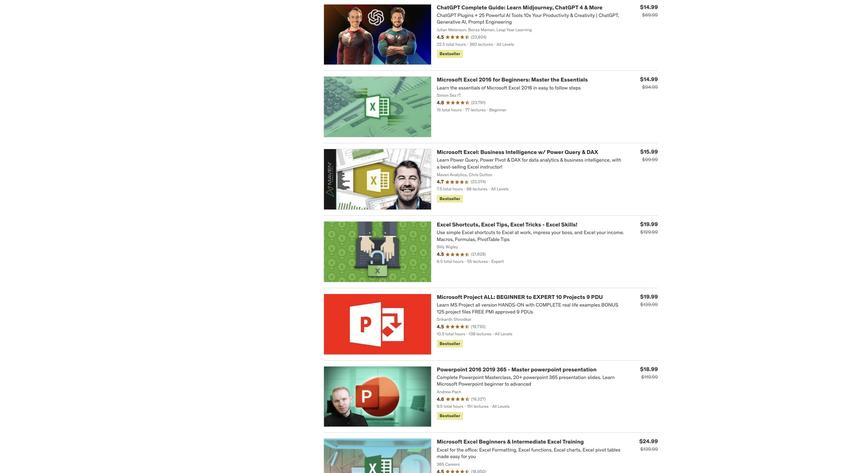 Task type: vqa. For each thing, say whether or not it's contained in the screenshot.
the Business at the right top of the page
yes



Task type: locate. For each thing, give the bounding box(es) containing it.
chatgpt left 4
[[555, 4, 579, 11]]

$15.99
[[641, 148, 658, 155]]

&
[[585, 4, 588, 11], [582, 149, 586, 155], [507, 438, 511, 445]]

2016 left 2019
[[469, 366, 482, 373]]

master
[[532, 76, 550, 83], [512, 366, 530, 373]]

master for beginners:
[[532, 76, 550, 83]]

microsoft for microsoft excel 2016 for beginners: master the essentials
[[437, 76, 463, 83]]

$129.99
[[641, 229, 658, 235]]

projects
[[564, 293, 586, 300]]

excel:
[[464, 149, 480, 155]]

0 horizontal spatial -
[[508, 366, 511, 373]]

0 vertical spatial -
[[543, 221, 545, 228]]

2016 left for
[[479, 76, 492, 83]]

0 horizontal spatial chatgpt
[[437, 4, 461, 11]]

& for dax
[[582, 149, 586, 155]]

$14.99 up $94.99
[[641, 76, 658, 83]]

excel left for
[[464, 76, 478, 83]]

$94.99
[[643, 84, 658, 90]]

0 vertical spatial $14.99
[[641, 3, 658, 10]]

tips,
[[497, 221, 509, 228]]

microsoft project all: beginner to expert 10 projects 9 pdu link
[[437, 293, 603, 300]]

excel left shortcuts,
[[437, 221, 451, 228]]

tricks
[[526, 221, 542, 228]]

chatgpt
[[437, 4, 461, 11], [555, 4, 579, 11]]

2 microsoft from the top
[[437, 149, 463, 155]]

$139.99 inside $24.99 $139.99
[[641, 446, 658, 452]]

expert
[[533, 293, 555, 300]]

$139.99 inside $19.99 $139.99
[[641, 301, 658, 308]]

intelligence
[[506, 149, 537, 155]]

microsoft excel beginners & intermediate excel training
[[437, 438, 584, 445]]

1 $19.99 from the top
[[641, 221, 658, 228]]

1 vertical spatial &
[[582, 149, 586, 155]]

2 $19.99 from the top
[[641, 293, 658, 300]]

$19.99
[[641, 221, 658, 228], [641, 293, 658, 300]]

microsoft
[[437, 76, 463, 83], [437, 149, 463, 155], [437, 293, 463, 300], [437, 438, 463, 445]]

2 vertical spatial &
[[507, 438, 511, 445]]

beginners:
[[502, 76, 530, 83]]

1 vertical spatial $14.99
[[641, 76, 658, 83]]

microsoft for microsoft project all: beginner to expert 10 projects 9 pdu
[[437, 293, 463, 300]]

& right 4
[[585, 4, 588, 11]]

$19.99 $129.99
[[641, 221, 658, 235]]

365
[[497, 366, 507, 373]]

- right tricks
[[543, 221, 545, 228]]

intermediate
[[512, 438, 547, 445]]

1 horizontal spatial chatgpt
[[555, 4, 579, 11]]

query
[[565, 149, 581, 155]]

$18.99
[[641, 365, 658, 372]]

0 vertical spatial $139.99
[[641, 301, 658, 308]]

excel left tips,
[[482, 221, 496, 228]]

beginner
[[497, 293, 525, 300]]

$99.99
[[643, 156, 658, 163]]

2019
[[483, 366, 496, 373]]

4 microsoft from the top
[[437, 438, 463, 445]]

2 $139.99 from the top
[[641, 446, 658, 452]]

all:
[[484, 293, 496, 300]]

dax
[[587, 149, 599, 155]]

powerpoint 2016 2019 365 - master powerpoint presentation
[[437, 366, 597, 373]]

$119.99
[[642, 374, 658, 380]]

& left dax
[[582, 149, 586, 155]]

master right 365
[[512, 366, 530, 373]]

1 vertical spatial master
[[512, 366, 530, 373]]

$14.99 up the "$69.99"
[[641, 3, 658, 10]]

$14.99 for chatgpt complete guide: learn midjourney, chatgpt 4 & more
[[641, 3, 658, 10]]

excel
[[464, 76, 478, 83], [437, 221, 451, 228], [482, 221, 496, 228], [511, 221, 525, 228], [546, 221, 560, 228], [464, 438, 478, 445], [548, 438, 562, 445]]

chatgpt left complete
[[437, 4, 461, 11]]

excel left beginners
[[464, 438, 478, 445]]

learn
[[507, 4, 522, 11]]

$18.99 $119.99
[[641, 365, 658, 380]]

2016
[[479, 76, 492, 83], [469, 366, 482, 373]]

1 chatgpt from the left
[[437, 4, 461, 11]]

$14.99
[[641, 3, 658, 10], [641, 76, 658, 83]]

guide:
[[489, 4, 506, 11]]

0 vertical spatial master
[[532, 76, 550, 83]]

1 microsoft from the top
[[437, 76, 463, 83]]

presentation
[[563, 366, 597, 373]]

$24.99 $139.99
[[640, 438, 658, 452]]

0 vertical spatial $19.99
[[641, 221, 658, 228]]

1 horizontal spatial -
[[543, 221, 545, 228]]

1 $139.99 from the top
[[641, 301, 658, 308]]

3 microsoft from the top
[[437, 293, 463, 300]]

9
[[587, 293, 590, 300]]

-
[[543, 221, 545, 228], [508, 366, 511, 373]]

$19.99 for microsoft project all: beginner to expert 10 projects 9 pdu
[[641, 293, 658, 300]]

1 horizontal spatial master
[[532, 76, 550, 83]]

0 vertical spatial &
[[585, 4, 588, 11]]

microsoft for microsoft excel: business intelligence w/ power query & dax
[[437, 149, 463, 155]]

business
[[481, 149, 505, 155]]

microsoft excel: business intelligence w/ power query & dax
[[437, 149, 599, 155]]

beginners
[[479, 438, 506, 445]]

$69.99
[[643, 12, 658, 18]]

$139.99
[[641, 301, 658, 308], [641, 446, 658, 452]]

2 $14.99 from the top
[[641, 76, 658, 83]]

pdu
[[592, 293, 603, 300]]

& right beginners
[[507, 438, 511, 445]]

- right 365
[[508, 366, 511, 373]]

0 vertical spatial 2016
[[479, 76, 492, 83]]

1 vertical spatial $19.99
[[641, 293, 658, 300]]

1 vertical spatial -
[[508, 366, 511, 373]]

$139.99 for $19.99
[[641, 301, 658, 308]]

excel shortcuts, excel tips, excel tricks - excel skills!
[[437, 221, 578, 228]]

1 $14.99 from the top
[[641, 3, 658, 10]]

1 vertical spatial $139.99
[[641, 446, 658, 452]]

$24.99
[[640, 438, 658, 445]]

master left the
[[532, 76, 550, 83]]

0 horizontal spatial master
[[512, 366, 530, 373]]



Task type: describe. For each thing, give the bounding box(es) containing it.
more
[[590, 4, 603, 11]]

powerpoint
[[437, 366, 468, 373]]

skills!
[[562, 221, 578, 228]]

$14.99 $69.99
[[641, 3, 658, 18]]

1 vertical spatial 2016
[[469, 366, 482, 373]]

to
[[527, 293, 532, 300]]

& for more
[[585, 4, 588, 11]]

excel left training
[[548, 438, 562, 445]]

microsoft project all: beginner to expert 10 projects 9 pdu
[[437, 293, 603, 300]]

excel shortcuts, excel tips, excel tricks - excel skills! link
[[437, 221, 578, 228]]

powerpoint
[[531, 366, 562, 373]]

$19.99 for excel shortcuts, excel tips, excel tricks - excel skills!
[[641, 221, 658, 228]]

microsoft excel 2016 for beginners: master the essentials link
[[437, 76, 588, 83]]

excel left skills!
[[546, 221, 560, 228]]

training
[[563, 438, 584, 445]]

project
[[464, 293, 483, 300]]

4
[[580, 4, 583, 11]]

$14.99 $94.99
[[641, 76, 658, 90]]

the
[[551, 76, 560, 83]]

midjourney,
[[523, 4, 554, 11]]

$139.99 for $24.99
[[641, 446, 658, 452]]

microsoft excel beginners & intermediate excel training link
[[437, 438, 584, 445]]

microsoft for microsoft excel beginners & intermediate excel training
[[437, 438, 463, 445]]

complete
[[462, 4, 487, 11]]

2 chatgpt from the left
[[555, 4, 579, 11]]

microsoft excel 2016 for beginners: master the essentials
[[437, 76, 588, 83]]

essentials
[[561, 76, 588, 83]]

chatgpt complete guide: learn midjourney, chatgpt 4 & more
[[437, 4, 603, 11]]

for
[[493, 76, 501, 83]]

microsoft excel: business intelligence w/ power query & dax link
[[437, 149, 599, 155]]

w/
[[539, 149, 546, 155]]

shortcuts,
[[452, 221, 480, 228]]

power
[[547, 149, 564, 155]]

chatgpt complete guide: learn midjourney, chatgpt 4 & more link
[[437, 4, 603, 11]]

excel right tips,
[[511, 221, 525, 228]]

10
[[556, 293, 562, 300]]

$14.99 for microsoft excel 2016 for beginners: master the essentials
[[641, 76, 658, 83]]

$15.99 $99.99
[[641, 148, 658, 163]]

$19.99 $139.99
[[641, 293, 658, 308]]

master for -
[[512, 366, 530, 373]]

powerpoint 2016 2019 365 - master powerpoint presentation link
[[437, 366, 597, 373]]



